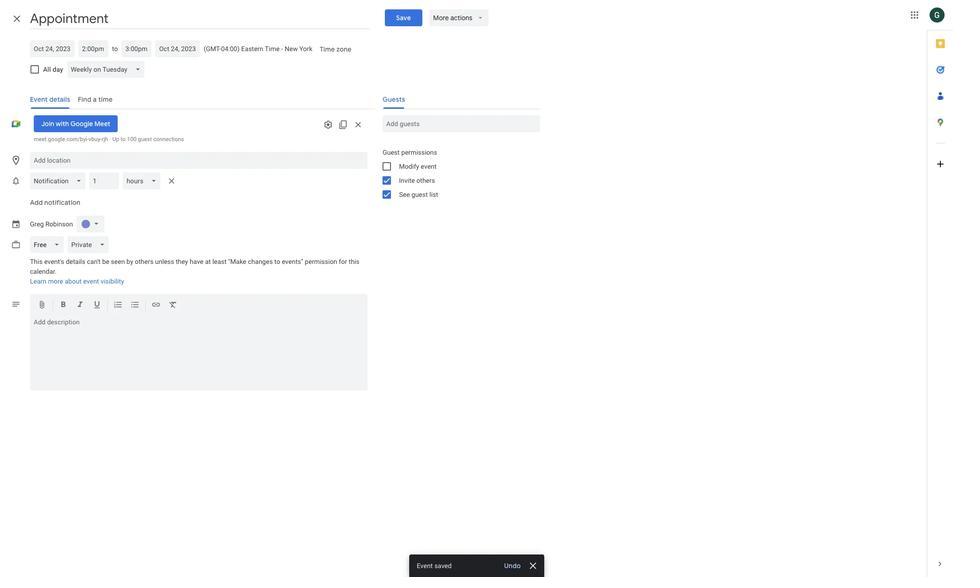 Task type: vqa. For each thing, say whether or not it's contained in the screenshot.
'1 Hour Before' ELEMENT
yes



Task type: locate. For each thing, give the bounding box(es) containing it.
1 horizontal spatial event
[[421, 163, 437, 170]]

others right by
[[135, 258, 154, 266]]

Title text field
[[30, 8, 370, 29]]

add notification button
[[26, 191, 84, 214]]

tab list
[[928, 30, 954, 551]]

2 vertical spatial to
[[275, 258, 280, 266]]

this event's details can't be seen by others unless they have at least "make changes to events" permission for this calendar. learn more about event visibility
[[30, 258, 360, 285]]

0 horizontal spatial time
[[265, 45, 280, 53]]

0 horizontal spatial others
[[135, 258, 154, 266]]

eastern
[[241, 45, 264, 53]]

event down permissions
[[421, 163, 437, 170]]

to
[[112, 45, 118, 53], [121, 136, 126, 143], [275, 258, 280, 266]]

event inside group
[[421, 163, 437, 170]]

permission
[[305, 258, 338, 266]]

google
[[70, 120, 93, 128]]

formatting options toolbar
[[30, 294, 368, 317]]

others up see guest list
[[417, 177, 435, 184]]

time inside button
[[320, 45, 335, 53]]

unless
[[155, 258, 174, 266]]

0 vertical spatial others
[[417, 177, 435, 184]]

to right up
[[121, 136, 126, 143]]

2 time from the left
[[320, 45, 335, 53]]

End date text field
[[159, 43, 196, 54]]

add
[[30, 198, 43, 207]]

group
[[375, 145, 541, 202]]

guest right the 100
[[138, 136, 152, 143]]

Description text field
[[30, 319, 368, 389]]

arrow_drop_down
[[477, 14, 485, 22]]

time left -
[[265, 45, 280, 53]]

save
[[396, 14, 411, 22]]

list
[[430, 191, 439, 198]]

insert link image
[[152, 300, 161, 311]]

1 vertical spatial others
[[135, 258, 154, 266]]

guest
[[138, 136, 152, 143], [412, 191, 428, 198]]

can't
[[87, 258, 101, 266]]

changes
[[248, 258, 273, 266]]

more actions arrow_drop_down
[[434, 14, 485, 22]]

0 horizontal spatial event
[[83, 278, 99, 285]]

event saved
[[417, 563, 452, 570]]

(gmt-04:00) eastern time - new york
[[204, 45, 313, 53]]

day
[[53, 66, 63, 73]]

·
[[110, 136, 111, 143]]

for
[[339, 258, 347, 266]]

1 horizontal spatial guest
[[412, 191, 428, 198]]

greg robinson
[[30, 221, 73, 228]]

save button
[[385, 9, 422, 26]]

event right about
[[83, 278, 99, 285]]

vbuy-
[[89, 136, 102, 143]]

learn more about event visibility link
[[30, 278, 124, 285]]

event
[[421, 163, 437, 170], [83, 278, 99, 285]]

1 horizontal spatial to
[[121, 136, 126, 143]]

modify
[[399, 163, 420, 170]]

seen
[[111, 258, 125, 266]]

to left end time text field in the top of the page
[[112, 45, 118, 53]]

others inside 'this event's details can't be seen by others unless they have at least "make changes to events" permission for this calendar. learn more about event visibility'
[[135, 258, 154, 266]]

1 horizontal spatial time
[[320, 45, 335, 53]]

0 vertical spatial event
[[421, 163, 437, 170]]

0 vertical spatial guest
[[138, 136, 152, 143]]

meet.google.com/byi-
[[34, 136, 89, 143]]

1 hour before element
[[30, 171, 179, 191]]

2 horizontal spatial to
[[275, 258, 280, 266]]

None field
[[67, 61, 148, 78], [30, 173, 89, 190], [123, 173, 164, 190], [30, 236, 67, 253], [67, 236, 112, 253], [67, 61, 148, 78], [30, 173, 89, 190], [123, 173, 164, 190], [30, 236, 67, 253], [67, 236, 112, 253]]

time left "zone"
[[320, 45, 335, 53]]

to left events"
[[275, 258, 280, 266]]

bulleted list image
[[130, 300, 140, 311]]

learn
[[30, 278, 46, 285]]

others inside group
[[417, 177, 435, 184]]

-
[[281, 45, 283, 53]]

1 vertical spatial event
[[83, 278, 99, 285]]

time zone button
[[316, 41, 356, 58]]

modify event
[[399, 163, 437, 170]]

time
[[265, 45, 280, 53], [320, 45, 335, 53]]

they
[[176, 258, 188, 266]]

guest left list
[[412, 191, 428, 198]]

event
[[417, 563, 433, 570]]

actions
[[451, 14, 473, 22]]

york
[[300, 45, 313, 53]]

new
[[285, 45, 298, 53]]

join with google meet
[[41, 120, 110, 128]]

0 horizontal spatial to
[[112, 45, 118, 53]]

1 horizontal spatial others
[[417, 177, 435, 184]]

guest permissions
[[383, 149, 438, 156]]

up
[[113, 136, 119, 143]]

1 vertical spatial guest
[[412, 191, 428, 198]]

notification
[[44, 198, 80, 207]]

join with google meet link
[[34, 115, 118, 132]]

others
[[417, 177, 435, 184], [135, 258, 154, 266]]

undo
[[504, 562, 521, 571]]

saved
[[435, 563, 452, 570]]



Task type: describe. For each thing, give the bounding box(es) containing it.
rjh
[[102, 136, 108, 143]]

join
[[41, 120, 54, 128]]

time zone
[[320, 45, 352, 53]]

events"
[[282, 258, 303, 266]]

0 horizontal spatial guest
[[138, 136, 152, 143]]

100
[[127, 136, 137, 143]]

guest inside group
[[412, 191, 428, 198]]

group containing guest permissions
[[375, 145, 541, 202]]

calendar.
[[30, 268, 57, 275]]

invite
[[399, 177, 415, 184]]

Location text field
[[34, 152, 364, 169]]

remove formatting image
[[168, 300, 178, 311]]

visibility
[[101, 278, 124, 285]]

all
[[43, 66, 51, 73]]

Start time text field
[[82, 43, 105, 54]]

more
[[48, 278, 63, 285]]

by
[[127, 258, 133, 266]]

greg
[[30, 221, 44, 228]]

all day
[[43, 66, 63, 73]]

be
[[102, 258, 109, 266]]

with
[[56, 120, 69, 128]]

guest
[[383, 149, 400, 156]]

to inside 'this event's details can't be seen by others unless they have at least "make changes to events" permission for this calendar. learn more about event visibility'
[[275, 258, 280, 266]]

undo button
[[501, 562, 525, 571]]

meet.google.com/byi-vbuy-rjh · up to 100 guest connections
[[34, 136, 184, 143]]

about
[[65, 278, 82, 285]]

permissions
[[402, 149, 438, 156]]

connections
[[153, 136, 184, 143]]

this
[[349, 258, 360, 266]]

bold image
[[59, 300, 68, 311]]

italic image
[[76, 300, 85, 311]]

have
[[190, 258, 204, 266]]

at
[[205, 258, 211, 266]]

robinson
[[45, 221, 73, 228]]

Start date text field
[[34, 43, 71, 54]]

Guests text field
[[387, 115, 537, 132]]

details
[[66, 258, 85, 266]]

add notification
[[30, 198, 80, 207]]

see
[[399, 191, 410, 198]]

least
[[213, 258, 227, 266]]

this
[[30, 258, 43, 266]]

(gmt-
[[204, 45, 221, 53]]

see guest list
[[399, 191, 439, 198]]

event's
[[44, 258, 64, 266]]

meet
[[95, 120, 110, 128]]

End time text field
[[125, 43, 148, 54]]

Hours in advance for notification number field
[[93, 173, 116, 190]]

0 vertical spatial to
[[112, 45, 118, 53]]

1 time from the left
[[265, 45, 280, 53]]

04:00)
[[221, 45, 240, 53]]

event inside 'this event's details can't be seen by others unless they have at least "make changes to events" permission for this calendar. learn more about event visibility'
[[83, 278, 99, 285]]

zone
[[337, 45, 352, 53]]

1 vertical spatial to
[[121, 136, 126, 143]]

numbered list image
[[114, 300, 123, 311]]

invite others
[[399, 177, 435, 184]]

"make
[[228, 258, 247, 266]]

underline image
[[92, 300, 102, 311]]

more
[[434, 14, 449, 22]]



